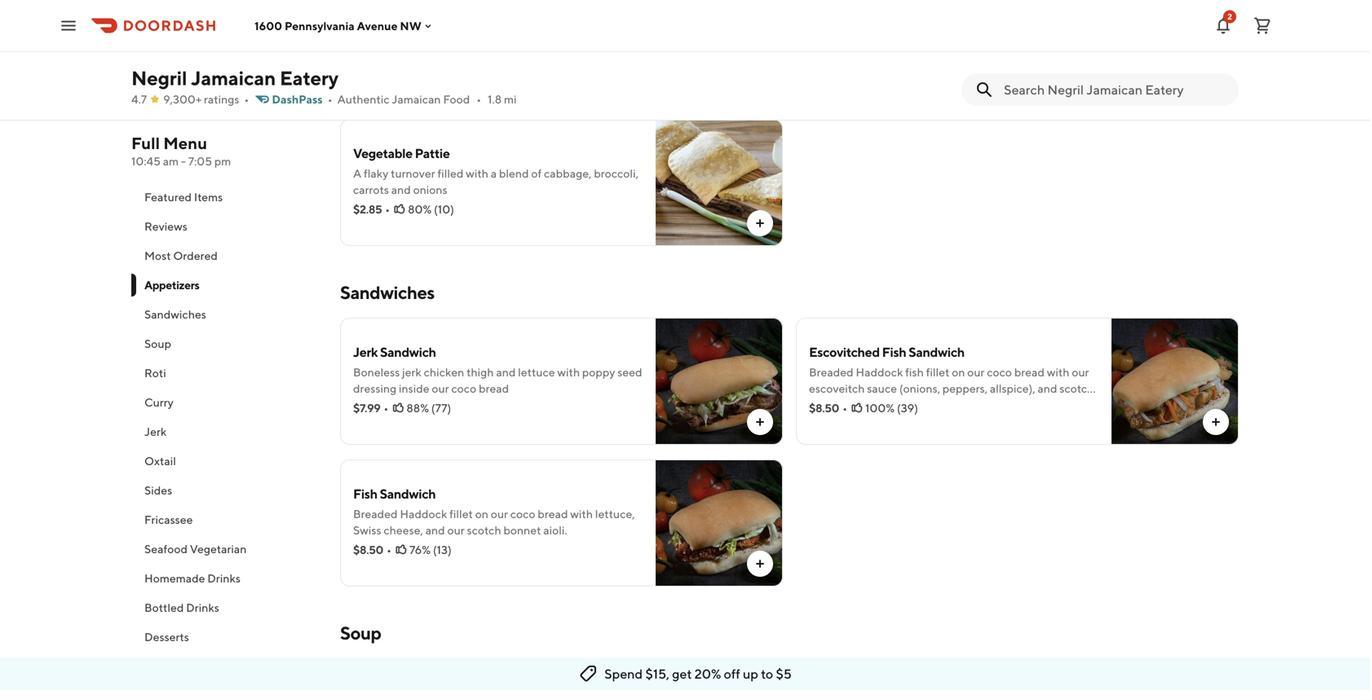 Task type: vqa. For each thing, say whether or not it's contained in the screenshot.


Task type: describe. For each thing, give the bounding box(es) containing it.
fish inside fish sandwich breaded haddock fillet on our coco bread with lettuce, swiss cheese, and our scotch bonnet aioli.
[[353, 487, 378, 502]]

bottled
[[144, 602, 184, 615]]

avenue
[[357, 19, 398, 32]]

negril
[[131, 66, 187, 90]]

chicken
[[424, 366, 464, 379]]

88% (77)
[[407, 402, 451, 415]]

seafood vegetarian button
[[131, 535, 321, 565]]

own inside a flaky turnover filled with curry shrimp flavored with our own blend of seasonings.
[[373, 41, 395, 55]]

appetizers
[[144, 279, 199, 292]]

bonnet inside escovitched fish sandwich breaded haddock fish fillet on our coco bread with our escoveitch sauce (onions, peppers, allspice), and scotch bonnet pepper aioli.
[[809, 399, 847, 412]]

to
[[761, 667, 773, 682]]

breaded inside fish sandwich breaded haddock fillet on our coco bread with lettuce, swiss cheese, and our scotch bonnet aioli.
[[353, 508, 398, 521]]

roti
[[144, 367, 166, 380]]

reviews
[[144, 220, 188, 233]]

haddock inside fish sandwich breaded haddock fillet on our coco bread with lettuce, swiss cheese, and our scotch bonnet aioli.
[[400, 508, 447, 521]]

88%
[[407, 402, 429, 415]]

spend
[[605, 667, 643, 682]]

escovitched fish sandwich image
[[1112, 318, 1239, 445]]

$5
[[776, 667, 792, 682]]

most ordered
[[144, 249, 218, 263]]

featured items button
[[131, 183, 321, 212]]

open menu image
[[59, 16, 78, 35]]

$8.50 • for escovitched
[[809, 402, 848, 415]]

peppers,
[[943, 382, 988, 396]]

9,300+ ratings •
[[163, 93, 249, 106]]

coco inside jerk sandwich boneless jerk chicken thigh and lettuce with poppy seed dressing inside our coco bread
[[451, 382, 477, 396]]

7:05
[[188, 155, 212, 168]]

with inside jerk sandwich boneless jerk chicken thigh and lettuce with poppy seed dressing inside our coco bread
[[558, 366, 580, 379]]

full menu 10:45 am - 7:05 pm
[[131, 134, 231, 168]]

(onions,
[[900, 382, 941, 396]]

mi
[[504, 93, 517, 106]]

$8.50 • for fish
[[353, 544, 392, 557]]

a flaky turnover filled with spinach flavored with our own blend of seasonings.
[[809, 25, 1076, 55]]

items
[[194, 190, 223, 204]]

• down negril jamaican eatery
[[244, 93, 249, 106]]

flaky for own
[[364, 25, 389, 38]]

pepper
[[849, 399, 886, 412]]

desserts button
[[131, 623, 321, 653]]

jerk sandwich boneless jerk chicken thigh and lettuce with poppy seed dressing inside our coco bread
[[353, 345, 642, 396]]

0 vertical spatial sandwiches
[[340, 282, 435, 303]]

featured
[[144, 190, 192, 204]]

most
[[144, 249, 171, 263]]

drinks for homemade drinks
[[207, 572, 241, 586]]

$8.50 for escovitched
[[809, 402, 840, 415]]

dashpass •
[[272, 93, 333, 106]]

escoveitch
[[809, 382, 865, 396]]

• right "$7.99"
[[384, 402, 389, 415]]

our inside "a flaky turnover filled with spinach flavored with our own blend of seasonings."
[[1059, 25, 1076, 38]]

homemade drinks button
[[131, 565, 321, 594]]

poppy
[[582, 366, 615, 379]]

off
[[724, 667, 741, 682]]

curry button
[[131, 388, 321, 418]]

aioli. inside fish sandwich breaded haddock fillet on our coco bread with lettuce, swiss cheese, and our scotch bonnet aioli.
[[544, 524, 567, 538]]

of inside "a flaky turnover filled with spinach flavored with our own blend of seasonings."
[[866, 41, 876, 55]]

blend inside a flaky turnover filled with curry shrimp flavored with our own blend of seasonings.
[[397, 41, 427, 55]]

2
[[1228, 12, 1233, 21]]

coco inside escovitched fish sandwich breaded haddock fish fillet on our coco bread with our escoveitch sauce (onions, peppers, allspice), and scotch bonnet pepper aioli.
[[987, 366, 1012, 379]]

get
[[672, 667, 692, 682]]

seed
[[618, 366, 642, 379]]

add item to cart image for pattie
[[754, 217, 767, 230]]

(13)
[[433, 544, 452, 557]]

a flaky turnover filled with curry shrimp flavored with our own blend of seasonings.
[[353, 25, 625, 55]]

notification bell image
[[1214, 16, 1234, 35]]

$8.50 for fish
[[353, 544, 383, 557]]

(39)
[[897, 402, 918, 415]]

of inside vegetable pattie a flaky turnover filled with a blend of cabbage, broccoli, carrots and onions
[[531, 167, 542, 180]]

• left the 1.8
[[477, 93, 481, 106]]

dressing
[[353, 382, 397, 396]]

allspice),
[[990, 382, 1036, 396]]

80%
[[408, 203, 432, 216]]

20%
[[695, 667, 721, 682]]

soup button
[[131, 330, 321, 359]]

curry
[[144, 396, 174, 410]]

broccoli,
[[594, 167, 639, 180]]

coco inside fish sandwich breaded haddock fillet on our coco bread with lettuce, swiss cheese, and our scotch bonnet aioli.
[[510, 508, 536, 521]]

scotch inside escovitched fish sandwich breaded haddock fish fillet on our coco bread with our escoveitch sauce (onions, peppers, allspice), and scotch bonnet pepper aioli.
[[1060, 382, 1094, 396]]

100%
[[866, 402, 895, 415]]

drinks for bottled drinks
[[186, 602, 219, 615]]

sandwiches button
[[131, 300, 321, 330]]

9,300+
[[163, 93, 202, 106]]

seasonings. inside "a flaky turnover filled with spinach flavored with our own blend of seasonings."
[[878, 41, 938, 55]]

$2.85
[[353, 203, 382, 216]]

seafood vegetarian
[[144, 543, 247, 556]]

desserts
[[144, 631, 189, 644]]

aioli. inside escovitched fish sandwich breaded haddock fish fillet on our coco bread with our escoveitch sauce (onions, peppers, allspice), and scotch bonnet pepper aioli.
[[889, 399, 913, 412]]

negril jamaican eatery
[[131, 66, 339, 90]]

thigh
[[467, 366, 494, 379]]

lettuce
[[518, 366, 555, 379]]

oxtail
[[144, 455, 176, 468]]

fillet inside fish sandwich breaded haddock fillet on our coco bread with lettuce, swiss cheese, and our scotch bonnet aioli.
[[450, 508, 473, 521]]

of inside a flaky turnover filled with curry shrimp flavored with our own blend of seasonings.
[[429, 41, 440, 55]]

spinach
[[947, 25, 987, 38]]

sauce
[[867, 382, 897, 396]]

sandwich for fish sandwich
[[380, 487, 436, 502]]

10:45
[[131, 155, 161, 168]]

pennsylvania
[[285, 19, 355, 32]]

blend inside "a flaky turnover filled with spinach flavored with our own blend of seasonings."
[[834, 41, 863, 55]]

flaky inside vegetable pattie a flaky turnover filled with a blend of cabbage, broccoli, carrots and onions
[[364, 167, 389, 180]]

flavored inside a flaky turnover filled with curry shrimp flavored with our own blend of seasonings.
[[557, 25, 600, 38]]

turnover for blend
[[391, 25, 435, 38]]

inside
[[399, 382, 430, 396]]

jerk
[[402, 366, 422, 379]]

with inside escovitched fish sandwich breaded haddock fish fillet on our coco bread with our escoveitch sauce (onions, peppers, allspice), and scotch bonnet pepper aioli.
[[1047, 366, 1070, 379]]

fish sandwich breaded haddock fillet on our coco bread with lettuce, swiss cheese, and our scotch bonnet aioli.
[[353, 487, 635, 538]]

fricassee
[[144, 514, 193, 527]]

vegetarian
[[190, 543, 247, 556]]

breaded inside escovitched fish sandwich breaded haddock fish fillet on our coco bread with our escoveitch sauce (onions, peppers, allspice), and scotch bonnet pepper aioli.
[[809, 366, 854, 379]]

most ordered button
[[131, 241, 321, 271]]

menu
[[163, 134, 207, 153]]

sides button
[[131, 476, 321, 506]]



Task type: locate. For each thing, give the bounding box(es) containing it.
1 own from the left
[[373, 41, 395, 55]]

aioli.
[[889, 399, 913, 412], [544, 524, 567, 538]]

0 vertical spatial coco
[[987, 366, 1012, 379]]

fish
[[882, 345, 907, 360], [353, 487, 378, 502]]

Item Search search field
[[1004, 81, 1226, 99]]

lettuce,
[[595, 508, 635, 521]]

seafood
[[144, 543, 188, 556]]

a for a flaky turnover filled with curry shrimp flavored with our own blend of seasonings.
[[353, 25, 362, 38]]

$8.50 • down the swiss
[[353, 544, 392, 557]]

0 horizontal spatial $8.50 •
[[353, 544, 392, 557]]

fish up fish
[[882, 345, 907, 360]]

1600 pennsylvania avenue nw button
[[255, 19, 435, 32]]

cabbage,
[[544, 167, 592, 180]]

flavored right spinach
[[989, 25, 1032, 38]]

1 horizontal spatial flavored
[[989, 25, 1032, 38]]

roti button
[[131, 359, 321, 388]]

filled left spinach
[[894, 25, 920, 38]]

1 vertical spatial $8.50 •
[[353, 544, 392, 557]]

• right $2.85
[[385, 203, 390, 216]]

carrots
[[353, 183, 389, 197]]

1 vertical spatial on
[[475, 508, 489, 521]]

1 horizontal spatial soup
[[340, 623, 381, 644]]

1 horizontal spatial aioli.
[[889, 399, 913, 412]]

0 horizontal spatial jerk
[[144, 425, 167, 439]]

flaky
[[364, 25, 389, 38], [820, 25, 845, 38], [364, 167, 389, 180]]

flaky inside a flaky turnover filled with curry shrimp flavored with our own blend of seasonings.
[[364, 25, 389, 38]]

1 vertical spatial aioli.
[[544, 524, 567, 538]]

scotch right allspice),
[[1060, 382, 1094, 396]]

scotch right 'cheese,'
[[467, 524, 501, 538]]

and up 80%
[[391, 183, 411, 197]]

1 vertical spatial scotch
[[467, 524, 501, 538]]

1 horizontal spatial on
[[952, 366, 965, 379]]

bonnet inside fish sandwich breaded haddock fillet on our coco bread with lettuce, swiss cheese, and our scotch bonnet aioli.
[[504, 524, 541, 538]]

1 vertical spatial $8.50
[[353, 544, 383, 557]]

blend
[[397, 41, 427, 55], [834, 41, 863, 55], [499, 167, 529, 180]]

flaky for blend
[[820, 25, 845, 38]]

0 horizontal spatial on
[[475, 508, 489, 521]]

and
[[391, 183, 411, 197], [496, 366, 516, 379], [1038, 382, 1058, 396], [426, 524, 445, 538]]

1 horizontal spatial scotch
[[1060, 382, 1094, 396]]

filled
[[438, 25, 464, 38], [894, 25, 920, 38], [438, 167, 464, 180]]

$8.50
[[809, 402, 840, 415], [353, 544, 383, 557]]

1 horizontal spatial own
[[809, 41, 831, 55]]

2 vertical spatial coco
[[510, 508, 536, 521]]

drinks down seafood vegetarian button on the bottom of the page
[[207, 572, 241, 586]]

76% (13)
[[410, 544, 452, 557]]

add item to cart image for escovitched fish sandwich
[[1210, 416, 1223, 429]]

0 horizontal spatial jamaican
[[191, 66, 276, 90]]

0 horizontal spatial scotch
[[467, 524, 501, 538]]

on inside escovitched fish sandwich breaded haddock fish fillet on our coco bread with our escoveitch sauce (onions, peppers, allspice), and scotch bonnet pepper aioli.
[[952, 366, 965, 379]]

jamaican for authentic
[[392, 93, 441, 106]]

turnover
[[391, 25, 435, 38], [847, 25, 891, 38], [391, 167, 435, 180]]

jerk inside jerk button
[[144, 425, 167, 439]]

2 horizontal spatial of
[[866, 41, 876, 55]]

2 horizontal spatial coco
[[987, 366, 1012, 379]]

0 vertical spatial $8.50 •
[[809, 402, 848, 415]]

eatery
[[280, 66, 339, 90]]

bread inside fish sandwich breaded haddock fillet on our coco bread with lettuce, swiss cheese, and our scotch bonnet aioli.
[[538, 508, 568, 521]]

$8.50 • down "escoveitch"
[[809, 402, 848, 415]]

filled right nw
[[438, 25, 464, 38]]

1 horizontal spatial add item to cart image
[[1210, 416, 1223, 429]]

0 vertical spatial bread
[[1015, 366, 1045, 379]]

flaky inside "a flaky turnover filled with spinach flavored with our own blend of seasonings."
[[820, 25, 845, 38]]

1 horizontal spatial haddock
[[856, 366, 903, 379]]

100% (39)
[[866, 402, 918, 415]]

large chicken soup image
[[656, 659, 783, 691]]

fillet up the (13)
[[450, 508, 473, 521]]

bread left lettuce,
[[538, 508, 568, 521]]

$7.99 •
[[353, 402, 389, 415]]

homemade
[[144, 572, 205, 586]]

escovitched fish sandwich breaded haddock fish fillet on our coco bread with our escoveitch sauce (onions, peppers, allspice), and scotch bonnet pepper aioli.
[[809, 345, 1094, 412]]

full
[[131, 134, 160, 153]]

0 vertical spatial drinks
[[207, 572, 241, 586]]

haddock up sauce
[[856, 366, 903, 379]]

fish up the swiss
[[353, 487, 378, 502]]

sandwiches down appetizers
[[144, 308, 206, 321]]

1 horizontal spatial of
[[531, 167, 542, 180]]

fish
[[906, 366, 924, 379]]

$7.99
[[353, 402, 381, 415]]

1 horizontal spatial fillet
[[926, 366, 950, 379]]

a
[[491, 167, 497, 180]]

1 seasonings. from the left
[[442, 41, 501, 55]]

1 vertical spatial sandwiches
[[144, 308, 206, 321]]

jerk button
[[131, 418, 321, 447]]

fish sandwich image
[[656, 460, 783, 587]]

vegetable
[[353, 146, 413, 161]]

curry shrimp pattie image
[[656, 0, 783, 104]]

a inside a flaky turnover filled with curry shrimp flavored with our own blend of seasonings.
[[353, 25, 362, 38]]

1 vertical spatial bread
[[479, 382, 509, 396]]

0 horizontal spatial haddock
[[400, 508, 447, 521]]

with inside vegetable pattie a flaky turnover filled with a blend of cabbage, broccoli, carrots and onions
[[466, 167, 489, 180]]

sandwich inside fish sandwich breaded haddock fillet on our coco bread with lettuce, swiss cheese, and our scotch bonnet aioli.
[[380, 487, 436, 502]]

soup
[[144, 337, 171, 351], [340, 623, 381, 644]]

1600
[[255, 19, 282, 32]]

0 vertical spatial breaded
[[809, 366, 854, 379]]

jamaican for negril
[[191, 66, 276, 90]]

$8.50 down "escoveitch"
[[809, 402, 840, 415]]

haddock up 'cheese,'
[[400, 508, 447, 521]]

1 horizontal spatial breaded
[[809, 366, 854, 379]]

sides
[[144, 484, 172, 498]]

add item to cart image for sandwich
[[754, 416, 767, 429]]

•
[[244, 93, 249, 106], [328, 93, 333, 106], [477, 93, 481, 106], [385, 203, 390, 216], [384, 402, 389, 415], [843, 402, 848, 415], [387, 544, 392, 557]]

1 vertical spatial jamaican
[[392, 93, 441, 106]]

fish inside escovitched fish sandwich breaded haddock fish fillet on our coco bread with our escoveitch sauce (onions, peppers, allspice), and scotch bonnet pepper aioli.
[[882, 345, 907, 360]]

add item to cart image
[[754, 217, 767, 230], [754, 416, 767, 429]]

and inside jerk sandwich boneless jerk chicken thigh and lettuce with poppy seed dressing inside our coco bread
[[496, 366, 516, 379]]

sandwich
[[380, 345, 436, 360], [909, 345, 965, 360], [380, 487, 436, 502]]

0 horizontal spatial blend
[[397, 41, 427, 55]]

$15,
[[646, 667, 670, 682]]

shrimp
[[520, 25, 555, 38]]

soup inside "button"
[[144, 337, 171, 351]]

add item to cart image for fish sandwich
[[754, 558, 767, 571]]

and up 76% (13)
[[426, 524, 445, 538]]

sandwiches up boneless on the left of the page
[[340, 282, 435, 303]]

and right allspice),
[[1038, 382, 1058, 396]]

drinks
[[207, 572, 241, 586], [186, 602, 219, 615]]

and inside vegetable pattie a flaky turnover filled with a blend of cabbage, broccoli, carrots and onions
[[391, 183, 411, 197]]

80% (10)
[[408, 203, 454, 216]]

turnover for of
[[847, 25, 891, 38]]

4.7
[[131, 93, 147, 106]]

1 vertical spatial coco
[[451, 382, 477, 396]]

bread inside escovitched fish sandwich breaded haddock fish fillet on our coco bread with our escoveitch sauce (onions, peppers, allspice), and scotch bonnet pepper aioli.
[[1015, 366, 1045, 379]]

sandwich inside jerk sandwich boneless jerk chicken thigh and lettuce with poppy seed dressing inside our coco bread
[[380, 345, 436, 360]]

0 vertical spatial $8.50
[[809, 402, 840, 415]]

$8.50 •
[[809, 402, 848, 415], [353, 544, 392, 557]]

0 horizontal spatial seasonings.
[[442, 41, 501, 55]]

flavored inside "a flaky turnover filled with spinach flavored with our own blend of seasonings."
[[989, 25, 1032, 38]]

0 horizontal spatial sandwiches
[[144, 308, 206, 321]]

turnover inside "a flaky turnover filled with spinach flavored with our own blend of seasonings."
[[847, 25, 891, 38]]

jamaican left food at the top of page
[[392, 93, 441, 106]]

1 vertical spatial breaded
[[353, 508, 398, 521]]

0 horizontal spatial flavored
[[557, 25, 600, 38]]

breaded up the swiss
[[353, 508, 398, 521]]

1 horizontal spatial coco
[[510, 508, 536, 521]]

fricassee button
[[131, 506, 321, 535]]

filled inside a flaky turnover filled with curry shrimp flavored with our own blend of seasonings.
[[438, 25, 464, 38]]

jamaican up ratings
[[191, 66, 276, 90]]

flavored right the shrimp
[[557, 25, 600, 38]]

0 horizontal spatial of
[[429, 41, 440, 55]]

1 vertical spatial add item to cart image
[[754, 416, 767, 429]]

a inside vegetable pattie a flaky turnover filled with a blend of cabbage, broccoli, carrots and onions
[[353, 167, 362, 180]]

sandwiches
[[340, 282, 435, 303], [144, 308, 206, 321]]

pm
[[214, 155, 231, 168]]

1 vertical spatial drinks
[[186, 602, 219, 615]]

haddock inside escovitched fish sandwich breaded haddock fish fillet on our coco bread with our escoveitch sauce (onions, peppers, allspice), and scotch bonnet pepper aioli.
[[856, 366, 903, 379]]

0 vertical spatial on
[[952, 366, 965, 379]]

1 vertical spatial jerk
[[144, 425, 167, 439]]

and inside fish sandwich breaded haddock fillet on our coco bread with lettuce, swiss cheese, and our scotch bonnet aioli.
[[426, 524, 445, 538]]

1 horizontal spatial jamaican
[[392, 93, 441, 106]]

filled up onions
[[438, 167, 464, 180]]

drinks down homemade drinks
[[186, 602, 219, 615]]

a
[[353, 25, 362, 38], [809, 25, 818, 38], [353, 167, 362, 180]]

1 vertical spatial fillet
[[450, 508, 473, 521]]

fillet inside escovitched fish sandwich breaded haddock fish fillet on our coco bread with our escoveitch sauce (onions, peppers, allspice), and scotch bonnet pepper aioli.
[[926, 366, 950, 379]]

0 vertical spatial haddock
[[856, 366, 903, 379]]

and inside escovitched fish sandwich breaded haddock fish fillet on our coco bread with our escoveitch sauce (onions, peppers, allspice), and scotch bonnet pepper aioli.
[[1038, 382, 1058, 396]]

1 vertical spatial bonnet
[[504, 524, 541, 538]]

our inside a flaky turnover filled with curry shrimp flavored with our own blend of seasonings.
[[353, 41, 371, 55]]

1 horizontal spatial $8.50 •
[[809, 402, 848, 415]]

jerk up boneless on the left of the page
[[353, 345, 378, 360]]

2 own from the left
[[809, 41, 831, 55]]

filled inside vegetable pattie a flaky turnover filled with a blend of cabbage, broccoli, carrots and onions
[[438, 167, 464, 180]]

sandwich inside escovitched fish sandwich breaded haddock fish fillet on our coco bread with our escoveitch sauce (onions, peppers, allspice), and scotch bonnet pepper aioli.
[[909, 345, 965, 360]]

jerk sandwich image
[[656, 318, 783, 445]]

2 add item to cart image from the top
[[754, 416, 767, 429]]

1 horizontal spatial seasonings.
[[878, 41, 938, 55]]

1 horizontal spatial bonnet
[[809, 399, 847, 412]]

0 vertical spatial fish
[[882, 345, 907, 360]]

filled for of
[[438, 25, 464, 38]]

2 vertical spatial bread
[[538, 508, 568, 521]]

• down "escoveitch"
[[843, 402, 848, 415]]

0 items, open order cart image
[[1253, 16, 1273, 35]]

jerk down the curry
[[144, 425, 167, 439]]

swiss
[[353, 524, 381, 538]]

a for a flaky turnover filled with spinach flavored with our own blend of seasonings.
[[809, 25, 818, 38]]

1 flavored from the left
[[557, 25, 600, 38]]

escovitched
[[809, 345, 880, 360]]

onions
[[413, 183, 448, 197]]

2 horizontal spatial bread
[[1015, 366, 1045, 379]]

bread down "thigh"
[[479, 382, 509, 396]]

featured items
[[144, 190, 223, 204]]

0 vertical spatial add item to cart image
[[754, 217, 767, 230]]

bonnet
[[809, 399, 847, 412], [504, 524, 541, 538]]

1 vertical spatial fish
[[353, 487, 378, 502]]

food
[[443, 93, 470, 106]]

spend $15, get 20% off up to $5
[[605, 667, 792, 682]]

0 horizontal spatial fish
[[353, 487, 378, 502]]

1 horizontal spatial $8.50
[[809, 402, 840, 415]]

sandwiches inside button
[[144, 308, 206, 321]]

0 horizontal spatial breaded
[[353, 508, 398, 521]]

sandwich up fish
[[909, 345, 965, 360]]

blend inside vegetable pattie a flaky turnover filled with a blend of cabbage, broccoli, carrots and onions
[[499, 167, 529, 180]]

0 horizontal spatial coco
[[451, 382, 477, 396]]

0 horizontal spatial aioli.
[[544, 524, 567, 538]]

boneless
[[353, 366, 400, 379]]

reviews button
[[131, 212, 321, 241]]

filled inside "a flaky turnover filled with spinach flavored with our own blend of seasonings."
[[894, 25, 920, 38]]

scotch inside fish sandwich breaded haddock fillet on our coco bread with lettuce, swiss cheese, and our scotch bonnet aioli.
[[467, 524, 501, 538]]

0 vertical spatial fillet
[[926, 366, 950, 379]]

1 add item to cart image from the top
[[754, 217, 767, 230]]

(10)
[[434, 203, 454, 216]]

pattie
[[415, 146, 450, 161]]

with inside fish sandwich breaded haddock fillet on our coco bread with lettuce, swiss cheese, and our scotch bonnet aioli.
[[570, 508, 593, 521]]

1600 pennsylvania avenue nw
[[255, 19, 422, 32]]

vegetable pattie a flaky turnover filled with a blend of cabbage, broccoli, carrots and onions
[[353, 146, 639, 197]]

2 flavored from the left
[[989, 25, 1032, 38]]

breaded
[[809, 366, 854, 379], [353, 508, 398, 521]]

$8.50 down the swiss
[[353, 544, 383, 557]]

1 horizontal spatial blend
[[499, 167, 529, 180]]

0 vertical spatial add item to cart image
[[1210, 416, 1223, 429]]

spinach pattie image
[[1112, 0, 1239, 104]]

1 horizontal spatial sandwiches
[[340, 282, 435, 303]]

0 horizontal spatial add item to cart image
[[754, 558, 767, 571]]

sandwich up 'jerk'
[[380, 345, 436, 360]]

1.8
[[488, 93, 502, 106]]

seasonings. inside a flaky turnover filled with curry shrimp flavored with our own blend of seasonings.
[[442, 41, 501, 55]]

$2.85 •
[[353, 203, 390, 216]]

0 horizontal spatial own
[[373, 41, 395, 55]]

filled for seasonings.
[[894, 25, 920, 38]]

0 horizontal spatial $8.50
[[353, 544, 383, 557]]

bottled drinks
[[144, 602, 219, 615]]

bread inside jerk sandwich boneless jerk chicken thigh and lettuce with poppy seed dressing inside our coco bread
[[479, 382, 509, 396]]

turnover inside vegetable pattie a flaky turnover filled with a blend of cabbage, broccoli, carrots and onions
[[391, 167, 435, 180]]

0 vertical spatial bonnet
[[809, 399, 847, 412]]

0 horizontal spatial bonnet
[[504, 524, 541, 538]]

(77)
[[431, 402, 451, 415]]

a inside "a flaky turnover filled with spinach flavored with our own blend of seasonings."
[[809, 25, 818, 38]]

1 vertical spatial add item to cart image
[[754, 558, 767, 571]]

0 horizontal spatial soup
[[144, 337, 171, 351]]

1 horizontal spatial fish
[[882, 345, 907, 360]]

authentic
[[337, 93, 390, 106]]

fillet right fish
[[926, 366, 950, 379]]

• down 'cheese,'
[[387, 544, 392, 557]]

1 horizontal spatial bread
[[538, 508, 568, 521]]

own inside "a flaky turnover filled with spinach flavored with our own blend of seasonings."
[[809, 41, 831, 55]]

0 vertical spatial aioli.
[[889, 399, 913, 412]]

sandwich for jerk sandwich
[[380, 345, 436, 360]]

1 vertical spatial haddock
[[400, 508, 447, 521]]

curry
[[491, 25, 517, 38]]

breaded up "escoveitch"
[[809, 366, 854, 379]]

scotch
[[1060, 382, 1094, 396], [467, 524, 501, 538]]

vegetable pattie image
[[656, 119, 783, 246]]

coco
[[987, 366, 1012, 379], [451, 382, 477, 396], [510, 508, 536, 521]]

jamaican
[[191, 66, 276, 90], [392, 93, 441, 106]]

and right "thigh"
[[496, 366, 516, 379]]

own
[[373, 41, 395, 55], [809, 41, 831, 55]]

• down "eatery"
[[328, 93, 333, 106]]

jerk for jerk
[[144, 425, 167, 439]]

our inside jerk sandwich boneless jerk chicken thigh and lettuce with poppy seed dressing inside our coco bread
[[432, 382, 449, 396]]

0 vertical spatial jerk
[[353, 345, 378, 360]]

0 horizontal spatial bread
[[479, 382, 509, 396]]

2 horizontal spatial blend
[[834, 41, 863, 55]]

add item to cart image
[[1210, 416, 1223, 429], [754, 558, 767, 571]]

bread
[[1015, 366, 1045, 379], [479, 382, 509, 396], [538, 508, 568, 521]]

dashpass
[[272, 93, 323, 106]]

jerk for jerk sandwich boneless jerk chicken thigh and lettuce with poppy seed dressing inside our coco bread
[[353, 345, 378, 360]]

2 seasonings. from the left
[[878, 41, 938, 55]]

sandwich up 'cheese,'
[[380, 487, 436, 502]]

0 vertical spatial soup
[[144, 337, 171, 351]]

jerk inside jerk sandwich boneless jerk chicken thigh and lettuce with poppy seed dressing inside our coco bread
[[353, 345, 378, 360]]

0 vertical spatial scotch
[[1060, 382, 1094, 396]]

on inside fish sandwich breaded haddock fillet on our coco bread with lettuce, swiss cheese, and our scotch bonnet aioli.
[[475, 508, 489, 521]]

1 vertical spatial soup
[[340, 623, 381, 644]]

homemade drinks
[[144, 572, 241, 586]]

1 horizontal spatial jerk
[[353, 345, 378, 360]]

up
[[743, 667, 759, 682]]

0 horizontal spatial fillet
[[450, 508, 473, 521]]

bread up allspice),
[[1015, 366, 1045, 379]]

oxtail button
[[131, 447, 321, 476]]

0 vertical spatial jamaican
[[191, 66, 276, 90]]

turnover inside a flaky turnover filled with curry shrimp flavored with our own blend of seasonings.
[[391, 25, 435, 38]]



